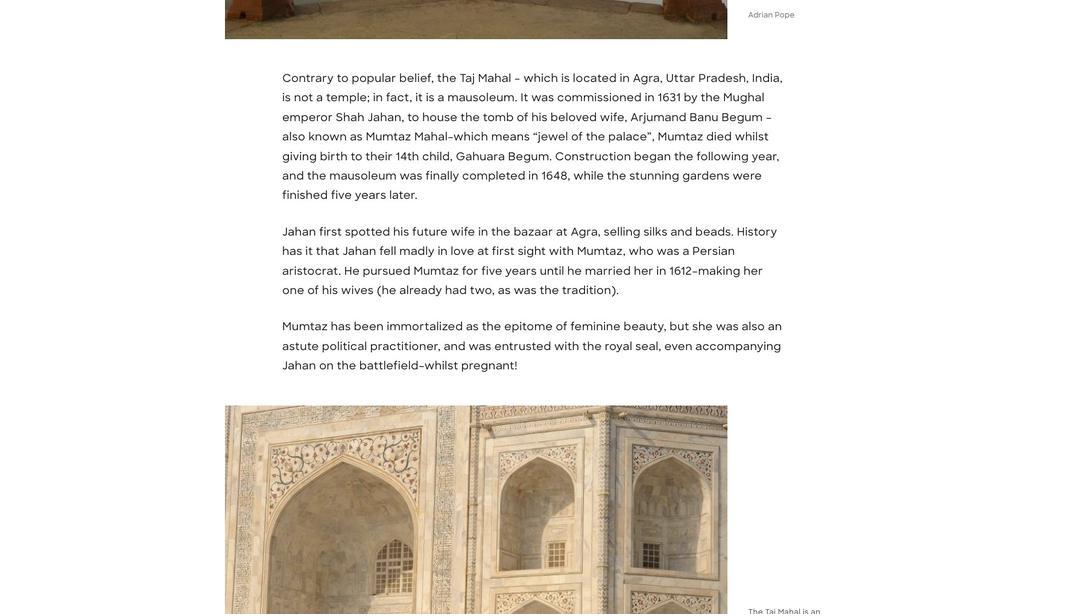 Task type: vqa. For each thing, say whether or not it's contained in the screenshot.
all to the top
no



Task type: locate. For each thing, give the bounding box(es) containing it.
0 horizontal spatial years
[[355, 188, 386, 203]]

it left that
[[305, 244, 313, 259]]

0 vertical spatial as
[[350, 130, 363, 144]]

0 vertical spatial and
[[282, 169, 304, 183]]

his down "aristocrat."
[[322, 283, 338, 298]]

as inside mumtaz has been immortalized as the epitome of feminine beauty, but she was also an astute political practitioner, and was entrusted with the royal seal, even accompanying jahan on the battlefield–whilst pregnant!
[[466, 320, 479, 334]]

1 vertical spatial his
[[393, 225, 409, 239]]

2 her from the left
[[744, 264, 763, 278]]

has inside jahan first spotted his future wife in the bazaar at agra, selling silks and beads. history has it that jahan fell madly in love at first sight with mumtaz, who was a persian aristocrat. he pursued mumtaz for five years until he married her in 1612–making her one of his wives (he already had two, as was the tradition).
[[282, 244, 302, 259]]

years down mausoleum
[[355, 188, 386, 203]]

was up accompanying
[[716, 320, 739, 334]]

mausoleum
[[330, 169, 397, 183]]

2 horizontal spatial his
[[532, 110, 548, 125]]

as down "two," at the left of the page
[[466, 320, 479, 334]]

arjumand
[[631, 110, 687, 125]]

epitome
[[504, 320, 553, 334]]

the right by
[[701, 91, 720, 105]]

jahan up that
[[282, 225, 316, 239]]

jahan
[[282, 225, 316, 239], [343, 244, 376, 259], [282, 359, 316, 373]]

the up entrusted
[[482, 320, 501, 334]]

with inside mumtaz has been immortalized as the epitome of feminine beauty, but she was also an astute political practitioner, and was entrusted with the royal seal, even accompanying jahan on the battlefield–whilst pregnant!
[[554, 339, 579, 354]]

practitioner,
[[370, 339, 441, 354]]

silks
[[644, 225, 668, 239]]

his up the fell
[[393, 225, 409, 239]]

is
[[561, 71, 570, 86], [282, 91, 291, 105], [426, 91, 435, 105]]

love
[[451, 244, 474, 259]]

of down "aristocrat."
[[307, 283, 319, 298]]

has up "aristocrat."
[[282, 244, 302, 259]]

it inside jahan first spotted his future wife in the bazaar at agra, selling silks and beads. history has it that jahan fell madly in love at first sight with mumtaz, who was a persian aristocrat. he pursued mumtaz for five years until he married her in 1612–making her one of his wives (he already had two, as was the tradition).
[[305, 244, 313, 259]]

wife,
[[600, 110, 628, 125]]

0 vertical spatial to
[[337, 71, 349, 86]]

five inside contrary to popular belief, the taj mahal – which is located in agra, uttar pradesh, india, is not a temple; in fact, it is a mausoleum. it was commissioned in 1631 by the mughal emperor shah jahan, to house the tomb of his beloved wife, arjumand banu begum – also known as mumtaz mahal–which means "jewel of the palace", mumtaz died whilst giving birth to their 14th child, gahuara begum. construction began the following year, and the mausoleum was finally completed in 1648, while the stunning gardens were finished five years later.
[[331, 188, 352, 203]]

1 vertical spatial at
[[477, 244, 489, 259]]

years down sight
[[506, 264, 537, 278]]

2 vertical spatial jahan
[[282, 359, 316, 373]]

it down 'belief,'
[[415, 91, 423, 105]]

2 vertical spatial and
[[444, 339, 466, 354]]

emperor
[[282, 110, 333, 125]]

1631
[[658, 91, 681, 105]]

1 vertical spatial and
[[671, 225, 692, 239]]

1 vertical spatial first
[[492, 244, 515, 259]]

mumtaz up already
[[414, 264, 459, 278]]

as down shah
[[350, 130, 363, 144]]

in
[[620, 71, 630, 86], [373, 91, 383, 105], [645, 91, 655, 105], [528, 169, 539, 183], [478, 225, 488, 239], [438, 244, 448, 259], [656, 264, 667, 278]]

– up it
[[514, 71, 521, 86]]

in down silks
[[656, 264, 667, 278]]

1 vertical spatial to
[[407, 110, 419, 125]]

his
[[532, 110, 548, 125], [393, 225, 409, 239], [322, 283, 338, 298]]

mausoleum.
[[448, 91, 518, 105]]

a up house
[[438, 91, 445, 105]]

mumtaz
[[366, 130, 411, 144], [658, 130, 703, 144], [414, 264, 459, 278], [282, 320, 328, 334]]

is left not
[[282, 91, 291, 105]]

1 vertical spatial as
[[498, 283, 511, 298]]

0 vertical spatial –
[[514, 71, 521, 86]]

0 vertical spatial first
[[319, 225, 342, 239]]

and down giving
[[282, 169, 304, 183]]

is right which
[[561, 71, 570, 86]]

2 horizontal spatial is
[[561, 71, 570, 86]]

birth
[[320, 149, 348, 164]]

uttar
[[666, 71, 696, 86]]

2 vertical spatial his
[[322, 283, 338, 298]]

1 horizontal spatial it
[[415, 91, 423, 105]]

until
[[540, 264, 564, 278]]

0 horizontal spatial as
[[350, 130, 363, 144]]

1 vertical spatial has
[[331, 320, 351, 334]]

belief,
[[399, 71, 434, 86]]

later.
[[389, 188, 418, 203]]

pope
[[775, 10, 795, 20]]

2 horizontal spatial to
[[407, 110, 419, 125]]

1 horizontal spatial at
[[556, 225, 568, 239]]

in left 'love' at the top of page
[[438, 244, 448, 259]]

0 horizontal spatial her
[[634, 264, 653, 278]]

of inside mumtaz has been immortalized as the epitome of feminine beauty, but she was also an astute political practitioner, and was entrusted with the royal seal, even accompanying jahan on the battlefield–whilst pregnant!
[[556, 320, 568, 334]]

in down popular
[[373, 91, 383, 105]]

1 horizontal spatial a
[[438, 91, 445, 105]]

the down mausoleum.
[[461, 110, 480, 125]]

it
[[415, 91, 423, 105], [305, 244, 313, 259]]

0 vertical spatial his
[[532, 110, 548, 125]]

of
[[517, 110, 529, 125], [571, 130, 583, 144], [307, 283, 319, 298], [556, 320, 568, 334]]

and down immortalized
[[444, 339, 466, 354]]

tomb
[[483, 110, 514, 125]]

–
[[514, 71, 521, 86], [766, 110, 772, 125]]

feminine
[[571, 320, 621, 334]]

one
[[282, 283, 304, 298]]

1 horizontal spatial years
[[506, 264, 537, 278]]

the
[[437, 71, 457, 86], [701, 91, 720, 105], [461, 110, 480, 125], [586, 130, 605, 144], [674, 149, 694, 164], [307, 169, 327, 183], [607, 169, 626, 183], [491, 225, 511, 239], [540, 283, 559, 298], [482, 320, 501, 334], [582, 339, 602, 354], [337, 359, 356, 373]]

entrusted
[[495, 339, 551, 354]]

1 horizontal spatial also
[[742, 320, 765, 334]]

a up the 1612–making
[[683, 244, 690, 259]]

popular
[[352, 71, 396, 86]]

battlefield–whilst
[[359, 359, 458, 373]]

jahan up he
[[343, 244, 376, 259]]

and
[[282, 169, 304, 183], [671, 225, 692, 239], [444, 339, 466, 354]]

at right bazaar
[[556, 225, 568, 239]]

his up the "jewel
[[532, 110, 548, 125]]

gahuara
[[456, 149, 505, 164]]

1 vertical spatial –
[[766, 110, 772, 125]]

five right for
[[482, 264, 503, 278]]

1 horizontal spatial and
[[444, 339, 466, 354]]

0 horizontal spatial to
[[337, 71, 349, 86]]

first up that
[[319, 225, 342, 239]]

of down it
[[517, 110, 529, 125]]

agra, inside contrary to popular belief, the taj mahal – which is located in agra, uttar pradesh, india, is not a temple; in fact, it is a mausoleum. it was commissioned in 1631 by the mughal emperor shah jahan, to house the tomb of his beloved wife, arjumand banu begum – also known as mumtaz mahal–which means "jewel of the palace", mumtaz died whilst giving birth to their 14th child, gahuara begum. construction began the following year, and the mausoleum was finally completed in 1648, while the stunning gardens were finished five years later.
[[633, 71, 663, 86]]

has up political on the left
[[331, 320, 351, 334]]

first left sight
[[492, 244, 515, 259]]

2 vertical spatial to
[[351, 149, 363, 164]]

to down 'fact,'
[[407, 110, 419, 125]]

agra, up 1631
[[633, 71, 663, 86]]

was
[[531, 91, 554, 105], [400, 169, 423, 183], [657, 244, 680, 259], [514, 283, 537, 298], [716, 320, 739, 334], [469, 339, 492, 354]]

1 vertical spatial five
[[482, 264, 503, 278]]

– up whilst
[[766, 110, 772, 125]]

a
[[316, 91, 323, 105], [438, 91, 445, 105], [683, 244, 690, 259]]

the down feminine
[[582, 339, 602, 354]]

0 vertical spatial with
[[549, 244, 574, 259]]

was up "pregnant!"
[[469, 339, 492, 354]]

1 vertical spatial agra,
[[571, 225, 601, 239]]

0 horizontal spatial is
[[282, 91, 291, 105]]

was up epitome
[[514, 283, 537, 298]]

0 horizontal spatial and
[[282, 169, 304, 183]]

with up until
[[549, 244, 574, 259]]

0 horizontal spatial a
[[316, 91, 323, 105]]

2 horizontal spatial a
[[683, 244, 690, 259]]

five
[[331, 188, 352, 203], [482, 264, 503, 278]]

mughal
[[723, 91, 765, 105]]

also
[[282, 130, 306, 144], [742, 320, 765, 334]]

to up temple;
[[337, 71, 349, 86]]

even
[[664, 339, 693, 354]]

mumtaz inside mumtaz has been immortalized as the epitome of feminine beauty, but she was also an astute political practitioner, and was entrusted with the royal seal, even accompanying jahan on the battlefield–whilst pregnant!
[[282, 320, 328, 334]]

and right silks
[[671, 225, 692, 239]]

1 horizontal spatial as
[[466, 320, 479, 334]]

bazaar
[[514, 225, 553, 239]]

year,
[[752, 149, 780, 164]]

the up construction
[[586, 130, 605, 144]]

her down history
[[744, 264, 763, 278]]

is up house
[[426, 91, 435, 105]]

agra, up mumtaz,
[[571, 225, 601, 239]]

1 her from the left
[[634, 264, 653, 278]]

1 vertical spatial with
[[554, 339, 579, 354]]

0 horizontal spatial has
[[282, 244, 302, 259]]

0 vertical spatial years
[[355, 188, 386, 203]]

also inside contrary to popular belief, the taj mahal – which is located in agra, uttar pradesh, india, is not a temple; in fact, it is a mausoleum. it was commissioned in 1631 by the mughal emperor shah jahan, to house the tomb of his beloved wife, arjumand banu begum – also known as mumtaz mahal–which means "jewel of the palace", mumtaz died whilst giving birth to their 14th child, gahuara begum. construction began the following year, and the mausoleum was finally completed in 1648, while the stunning gardens were finished five years later.
[[282, 130, 306, 144]]

at right 'love' at the top of page
[[477, 244, 489, 259]]

also left an
[[742, 320, 765, 334]]

the up gardens
[[674, 149, 694, 164]]

0 horizontal spatial five
[[331, 188, 352, 203]]

to up mausoleum
[[351, 149, 363, 164]]

0 horizontal spatial it
[[305, 244, 313, 259]]

1 horizontal spatial has
[[331, 320, 351, 334]]

five down mausoleum
[[331, 188, 352, 203]]

future
[[412, 225, 448, 239]]

1 horizontal spatial five
[[482, 264, 503, 278]]

as right "two," at the left of the page
[[498, 283, 511, 298]]

she
[[692, 320, 713, 334]]

two,
[[470, 283, 495, 298]]

in right located
[[620, 71, 630, 86]]

2 vertical spatial as
[[466, 320, 479, 334]]

while
[[573, 169, 604, 183]]

has inside mumtaz has been immortalized as the epitome of feminine beauty, but she was also an astute political practitioner, and was entrusted with the royal seal, even accompanying jahan on the battlefield–whilst pregnant!
[[331, 320, 351, 334]]

first
[[319, 225, 342, 239], [492, 244, 515, 259]]

0 horizontal spatial agra,
[[571, 225, 601, 239]]

also up giving
[[282, 130, 306, 144]]

in right wife
[[478, 225, 488, 239]]

1 horizontal spatial his
[[393, 225, 409, 239]]

which
[[524, 71, 558, 86]]

of right epitome
[[556, 320, 568, 334]]

0 vertical spatial also
[[282, 130, 306, 144]]

mumtaz up "astute"
[[282, 320, 328, 334]]

mumtaz down arjumand
[[658, 130, 703, 144]]

1 horizontal spatial agra,
[[633, 71, 663, 86]]

and inside mumtaz has been immortalized as the epitome of feminine beauty, but she was also an astute political practitioner, and was entrusted with the royal seal, even accompanying jahan on the battlefield–whilst pregnant!
[[444, 339, 466, 354]]

1 horizontal spatial to
[[351, 149, 363, 164]]

the right while
[[607, 169, 626, 183]]

aristocrat.
[[282, 264, 341, 278]]

1 horizontal spatial her
[[744, 264, 763, 278]]

also inside mumtaz has been immortalized as the epitome of feminine beauty, but she was also an astute political practitioner, and was entrusted with the royal seal, even accompanying jahan on the battlefield–whilst pregnant!
[[742, 320, 765, 334]]

madly
[[399, 244, 435, 259]]

began
[[634, 149, 671, 164]]

was down the 14th at the top left
[[400, 169, 423, 183]]

0 vertical spatial five
[[331, 188, 352, 203]]

0 vertical spatial it
[[415, 91, 423, 105]]

but
[[670, 320, 689, 334]]

2 horizontal spatial and
[[671, 225, 692, 239]]

with down feminine
[[554, 339, 579, 354]]

and inside jahan first spotted his future wife in the bazaar at agra, selling silks and beads. history has it that jahan fell madly in love at first sight with mumtaz, who was a persian aristocrat. he pursued mumtaz for five years until he married her in 1612–making her one of his wives (he already had two, as was the tradition).
[[671, 225, 692, 239]]

the down political on the left
[[337, 359, 356, 373]]

jahan down "astute"
[[282, 359, 316, 373]]

2 horizontal spatial as
[[498, 283, 511, 298]]

0 vertical spatial has
[[282, 244, 302, 259]]

a right not
[[316, 91, 323, 105]]

agra,
[[633, 71, 663, 86], [571, 225, 601, 239]]

her down who
[[634, 264, 653, 278]]

1 vertical spatial also
[[742, 320, 765, 334]]

political
[[322, 339, 367, 354]]

0 vertical spatial agra,
[[633, 71, 663, 86]]

0 vertical spatial at
[[556, 225, 568, 239]]

mahal–which
[[414, 130, 488, 144]]

the down until
[[540, 283, 559, 298]]

five inside jahan first spotted his future wife in the bazaar at agra, selling silks and beads. history has it that jahan fell madly in love at first sight with mumtaz, who was a persian aristocrat. he pursued mumtaz for five years until he married her in 1612–making her one of his wives (he already had two, as was the tradition).
[[482, 264, 503, 278]]

temple;
[[326, 91, 370, 105]]

has
[[282, 244, 302, 259], [331, 320, 351, 334]]

the left the taj
[[437, 71, 457, 86]]

with
[[549, 244, 574, 259], [554, 339, 579, 354]]

0 horizontal spatial also
[[282, 130, 306, 144]]

house
[[422, 110, 458, 125]]

begum
[[722, 110, 763, 125]]

1 vertical spatial it
[[305, 244, 313, 259]]

1 vertical spatial years
[[506, 264, 537, 278]]



Task type: describe. For each thing, give the bounding box(es) containing it.
it inside contrary to popular belief, the taj mahal – which is located in agra, uttar pradesh, india, is not a temple; in fact, it is a mausoleum. it was commissioned in 1631 by the mughal emperor shah jahan, to house the tomb of his beloved wife, arjumand banu begum – also known as mumtaz mahal–which means "jewel of the palace", mumtaz died whilst giving birth to their 14th child, gahuara begum. construction began the following year, and the mausoleum was finally completed in 1648, while the stunning gardens were finished five years later.
[[415, 91, 423, 105]]

persian
[[693, 244, 735, 259]]

been
[[354, 320, 384, 334]]

their
[[366, 149, 393, 164]]

jahan,
[[368, 110, 404, 125]]

following
[[697, 149, 749, 164]]

accompanying
[[696, 339, 781, 354]]

1648,
[[541, 169, 571, 183]]

pradesh,
[[699, 71, 749, 86]]

was down silks
[[657, 244, 680, 259]]

beloved
[[551, 110, 597, 125]]

as inside jahan first spotted his future wife in the bazaar at agra, selling silks and beads. history has it that jahan fell madly in love at first sight with mumtaz, who was a persian aristocrat. he pursued mumtaz for five years until he married her in 1612–making her one of his wives (he already had two, as was the tradition).
[[498, 283, 511, 298]]

that
[[316, 244, 340, 259]]

india,
[[752, 71, 783, 86]]

spotted
[[345, 225, 390, 239]]

mumtaz,
[[577, 244, 626, 259]]

child,
[[422, 149, 453, 164]]

seal,
[[635, 339, 661, 354]]

contrary
[[282, 71, 334, 86]]

of inside jahan first spotted his future wife in the bazaar at agra, selling silks and beads. history has it that jahan fell madly in love at first sight with mumtaz, who was a persian aristocrat. he pursued mumtaz for five years until he married her in 1612–making her one of his wives (he already had two, as was the tradition).
[[307, 283, 319, 298]]

wife
[[451, 225, 475, 239]]

agra, inside jahan first spotted his future wife in the bazaar at agra, selling silks and beads. history has it that jahan fell madly in love at first sight with mumtaz, who was a persian aristocrat. he pursued mumtaz for five years until he married her in 1612–making her one of his wives (he already had two, as was the tradition).
[[571, 225, 601, 239]]

"jewel
[[533, 130, 568, 144]]

a inside jahan first spotted his future wife in the bazaar at agra, selling silks and beads. history has it that jahan fell madly in love at first sight with mumtaz, who was a persian aristocrat. he pursued mumtaz for five years until he married her in 1612–making her one of his wives (he already had two, as was the tradition).
[[683, 244, 690, 259]]

contrary to popular belief, the taj mahal – which is located in agra, uttar pradesh, india, is not a temple; in fact, it is a mausoleum. it was commissioned in 1631 by the mughal emperor shah jahan, to house the tomb of his beloved wife, arjumand banu begum – also known as mumtaz mahal–which means "jewel of the palace", mumtaz died whilst giving birth to their 14th child, gahuara begum. construction began the following year, and the mausoleum was finally completed in 1648, while the stunning gardens were finished five years later.
[[282, 71, 783, 203]]

shah
[[336, 110, 365, 125]]

selling
[[604, 225, 641, 239]]

0 vertical spatial jahan
[[282, 225, 316, 239]]

the up finished
[[307, 169, 327, 183]]

were
[[733, 169, 762, 183]]

in left 1631
[[645, 91, 655, 105]]

an
[[768, 320, 782, 334]]

0 horizontal spatial first
[[319, 225, 342, 239]]

of down the beloved
[[571, 130, 583, 144]]

1 horizontal spatial first
[[492, 244, 515, 259]]

mumtaz has been immortalized as the epitome of feminine beauty, but she was also an astute political practitioner, and was entrusted with the royal seal, even accompanying jahan on the battlefield–whilst pregnant!
[[282, 320, 782, 373]]

royal
[[605, 339, 632, 354]]

for
[[462, 264, 479, 278]]

already
[[400, 283, 442, 298]]

pregnant!
[[461, 359, 518, 373]]

giving
[[282, 149, 317, 164]]

jahan inside mumtaz has been immortalized as the epitome of feminine beauty, but she was also an astute political practitioner, and was entrusted with the royal seal, even accompanying jahan on the battlefield–whilst pregnant!
[[282, 359, 316, 373]]

was right it
[[531, 91, 554, 105]]

by
[[684, 91, 698, 105]]

1 vertical spatial jahan
[[343, 244, 376, 259]]

died
[[706, 130, 732, 144]]

0 horizontal spatial at
[[477, 244, 489, 259]]

he
[[567, 264, 582, 278]]

0 horizontal spatial –
[[514, 71, 521, 86]]

his inside contrary to popular belief, the taj mahal – which is located in agra, uttar pradesh, india, is not a temple; in fact, it is a mausoleum. it was commissioned in 1631 by the mughal emperor shah jahan, to house the tomb of his beloved wife, arjumand banu begum – also known as mumtaz mahal–which means "jewel of the palace", mumtaz died whilst giving birth to their 14th child, gahuara begum. construction began the following year, and the mausoleum was finally completed in 1648, while the stunning gardens were finished five years later.
[[532, 110, 548, 125]]

and inside contrary to popular belief, the taj mahal – which is located in agra, uttar pradesh, india, is not a temple; in fact, it is a mausoleum. it was commissioned in 1631 by the mughal emperor shah jahan, to house the tomb of his beloved wife, arjumand banu begum – also known as mumtaz mahal–which means "jewel of the palace", mumtaz died whilst giving birth to their 14th child, gahuara begum. construction began the following year, and the mausoleum was finally completed in 1648, while the stunning gardens were finished five years later.
[[282, 169, 304, 183]]

finally
[[426, 169, 459, 183]]

years inside contrary to popular belief, the taj mahal – which is located in agra, uttar pradesh, india, is not a temple; in fact, it is a mausoleum. it was commissioned in 1631 by the mughal emperor shah jahan, to house the tomb of his beloved wife, arjumand banu begum – also known as mumtaz mahal–which means "jewel of the palace", mumtaz died whilst giving birth to their 14th child, gahuara begum. construction began the following year, and the mausoleum was finally completed in 1648, while the stunning gardens were finished five years later.
[[355, 188, 386, 203]]

1612–making
[[669, 264, 741, 278]]

adrian pope
[[748, 10, 795, 20]]

not
[[294, 91, 313, 105]]

the left bazaar
[[491, 225, 511, 239]]

known
[[308, 130, 347, 144]]

married
[[585, 264, 631, 278]]

sight
[[518, 244, 546, 259]]

stunning
[[629, 169, 680, 183]]

on
[[319, 359, 334, 373]]

gardens
[[682, 169, 730, 183]]

pursued
[[363, 264, 411, 278]]

palace",
[[608, 130, 655, 144]]

whilst
[[735, 130, 769, 144]]

as inside contrary to popular belief, the taj mahal – which is located in agra, uttar pradesh, india, is not a temple; in fact, it is a mausoleum. it was commissioned in 1631 by the mughal emperor shah jahan, to house the tomb of his beloved wife, arjumand banu begum – also known as mumtaz mahal–which means "jewel of the palace", mumtaz died whilst giving birth to their 14th child, gahuara begum. construction began the following year, and the mausoleum was finally completed in 1648, while the stunning gardens were finished five years later.
[[350, 130, 363, 144]]

completed
[[462, 169, 526, 183]]

construction
[[555, 149, 631, 164]]

who
[[629, 244, 654, 259]]

with inside jahan first spotted his future wife in the bazaar at agra, selling silks and beads. history has it that jahan fell madly in love at first sight with mumtaz, who was a persian aristocrat. he pursued mumtaz for five years until he married her in 1612–making her one of his wives (he already had two, as was the tradition).
[[549, 244, 574, 259]]

fell
[[379, 244, 397, 259]]

mumtaz down jahan,
[[366, 130, 411, 144]]

14th
[[396, 149, 419, 164]]

he
[[344, 264, 360, 278]]

located
[[573, 71, 617, 86]]

finished
[[282, 188, 328, 203]]

taj
[[460, 71, 475, 86]]

adrian
[[748, 10, 773, 20]]

1 horizontal spatial is
[[426, 91, 435, 105]]

astute
[[282, 339, 319, 354]]

1 horizontal spatial –
[[766, 110, 772, 125]]

in down "begum."
[[528, 169, 539, 183]]

fact,
[[386, 91, 412, 105]]

jahan first spotted his future wife in the bazaar at agra, selling silks and beads. history has it that jahan fell madly in love at first sight with mumtaz, who was a persian aristocrat. he pursued mumtaz for five years until he married her in 1612–making her one of his wives (he already had two, as was the tradition).
[[282, 225, 777, 298]]

history
[[737, 225, 777, 239]]

0 horizontal spatial his
[[322, 283, 338, 298]]

beads.
[[695, 225, 734, 239]]

immortalized
[[387, 320, 463, 334]]

commissioned
[[557, 91, 642, 105]]

wives
[[341, 283, 374, 298]]

years inside jahan first spotted his future wife in the bazaar at agra, selling silks and beads. history has it that jahan fell madly in love at first sight with mumtaz, who was a persian aristocrat. he pursued mumtaz for five years until he married her in 1612–making her one of his wives (he already had two, as was the tradition).
[[506, 264, 537, 278]]

means
[[491, 130, 530, 144]]

beauty,
[[624, 320, 667, 334]]

(he
[[377, 283, 397, 298]]

banu
[[690, 110, 719, 125]]

had
[[445, 283, 467, 298]]

mumtaz inside jahan first spotted his future wife in the bazaar at agra, selling silks and beads. history has it that jahan fell madly in love at first sight with mumtaz, who was a persian aristocrat. he pursued mumtaz for five years until he married her in 1612–making her one of his wives (he already had two, as was the tradition).
[[414, 264, 459, 278]]

mahal
[[478, 71, 511, 86]]



